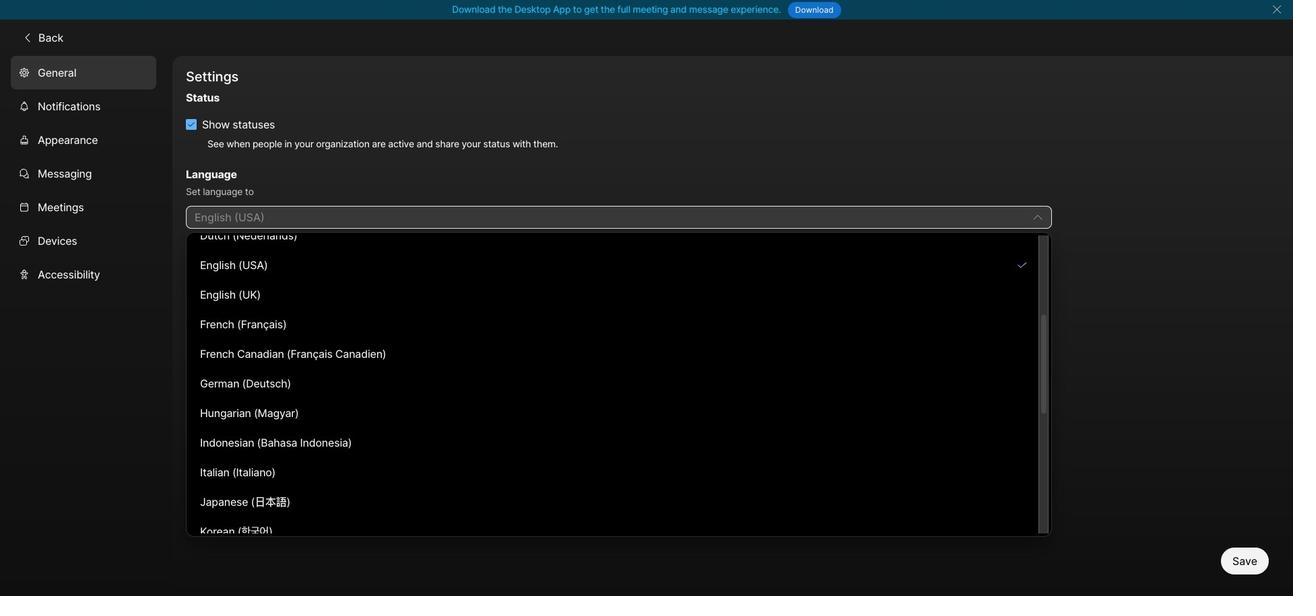 Task type: vqa. For each thing, say whether or not it's contained in the screenshot.
bottom Untitled LIST ITEM
no



Task type: describe. For each thing, give the bounding box(es) containing it.
meetings tab
[[11, 190, 156, 224]]

accessibility tab
[[11, 258, 156, 291]]

messaging tab
[[11, 157, 156, 190]]

notifications tab
[[11, 89, 156, 123]]



Task type: locate. For each thing, give the bounding box(es) containing it.
general tab
[[11, 56, 156, 89]]

devices tab
[[11, 224, 156, 258]]

option
[[192, 252, 1036, 279]]

list box
[[189, 222, 1049, 546]]

appearance tab
[[11, 123, 156, 157]]

cancel_16 image
[[1272, 4, 1282, 15]]

settings navigation
[[0, 56, 172, 597]]



